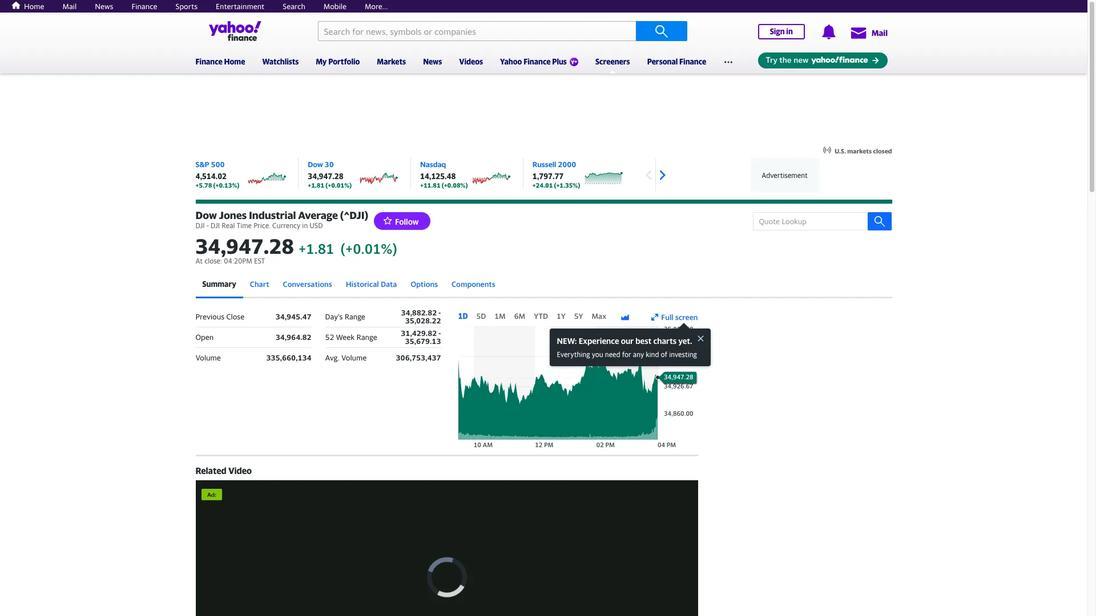 Task type: vqa. For each thing, say whether or not it's contained in the screenshot.
the 14,125.48
yes



Task type: locate. For each thing, give the bounding box(es) containing it.
(^dji)
[[340, 210, 368, 222]]

screen
[[676, 313, 698, 322]]

0 vertical spatial -
[[207, 222, 209, 230]]

dow 30 34,947.28 +1.81 (+0.01%)
[[308, 160, 352, 189]]

0 horizontal spatial news
[[95, 2, 113, 11]]

2 dji from the left
[[211, 222, 220, 230]]

1 vertical spatial +1.81
[[299, 241, 334, 257]]

full screen link
[[652, 312, 698, 322]]

1 vertical spatial in
[[302, 222, 308, 230]]

week
[[336, 333, 355, 342]]

screeners link
[[596, 50, 630, 74]]

chart link
[[243, 272, 276, 299]]

1 vertical spatial mail
[[872, 28, 888, 38]]

1 horizontal spatial search image
[[874, 216, 886, 227]]

- inside 34,882.82 - 35,028.22
[[439, 308, 441, 317]]

34,947.28 inside dow 30 34,947.28 +1.81 (+0.01%)
[[308, 172, 344, 181]]

tab list containing summary
[[196, 272, 892, 299]]

34,945.47
[[276, 312, 312, 321]]

0 horizontal spatial in
[[302, 222, 308, 230]]

mail
[[63, 2, 77, 11], [872, 28, 888, 38]]

-
[[207, 222, 209, 230], [439, 308, 441, 317], [439, 329, 441, 338]]

portfolio
[[329, 57, 360, 66]]

34,947.28 +1.81
[[196, 234, 334, 259]]

day's
[[325, 312, 343, 321]]

avg. volume
[[325, 354, 367, 363]]

our
[[621, 336, 634, 346]]

closed
[[874, 147, 892, 155]]

close image
[[695, 333, 706, 344]]

in right the sign on the top right of page
[[787, 27, 793, 36]]

search
[[283, 2, 305, 11]]

need
[[605, 351, 621, 359]]

34,964.82
[[276, 333, 312, 342]]

1 horizontal spatial news
[[423, 57, 442, 66]]

2 volume from the left
[[342, 354, 367, 363]]

russell
[[533, 160, 557, 169]]

s&p 500 link
[[196, 160, 225, 169]]

mail link right the notifications icon
[[850, 22, 888, 43]]

news link left finance link
[[95, 2, 113, 11]]

news left videos
[[423, 57, 442, 66]]

35,028.22
[[405, 316, 441, 325]]

conversations link
[[276, 272, 339, 299]]

volume down open
[[196, 354, 221, 363]]

- for day's range
[[439, 308, 441, 317]]

follow button
[[374, 212, 431, 230]]

+24.01
[[533, 182, 553, 189]]

34,947.28 down 'time'
[[196, 234, 294, 259]]

1m
[[495, 312, 506, 321]]

previous image
[[640, 167, 657, 184]]

- right 31,429.82
[[439, 329, 441, 338]]

1 vertical spatial -
[[439, 308, 441, 317]]

mail link right home link
[[63, 2, 77, 11]]

previous close
[[196, 312, 245, 321]]

1 vertical spatial search image
[[874, 216, 886, 227]]

Search for news, symbols or companies text field
[[318, 21, 636, 41]]

next image
[[654, 167, 671, 184]]

range
[[345, 312, 365, 321], [357, 333, 377, 342]]

5d button
[[477, 312, 486, 321]]

dow left real at the top left
[[196, 210, 217, 222]]

+1.81 inside dow 30 34,947.28 +1.81 (+0.01%)
[[308, 182, 325, 189]]

34,947.28
[[308, 172, 344, 181], [196, 234, 294, 259]]

0 vertical spatial range
[[345, 312, 365, 321]]

306,753,437
[[396, 354, 441, 363]]

tab list
[[196, 272, 892, 299], [458, 312, 612, 321]]

sign
[[770, 27, 785, 36]]

premium yahoo finance logo image
[[570, 58, 579, 66]]

04:20pm
[[224, 257, 252, 266]]

range right week
[[357, 333, 377, 342]]

0 horizontal spatial mail
[[63, 2, 77, 11]]

0 horizontal spatial volume
[[196, 354, 221, 363]]

mail right the notifications icon
[[872, 28, 888, 38]]

dow inside dow 30 34,947.28 +1.81 (+0.01%)
[[308, 160, 323, 169]]

currency
[[273, 222, 301, 230]]

34,947.28 down 30 at top left
[[308, 172, 344, 181]]

russell 2000 link
[[533, 160, 577, 169]]

plus
[[552, 57, 567, 66]]

6m button
[[514, 312, 526, 321]]

1 horizontal spatial dji
[[211, 222, 220, 230]]

try the new yahoo finance image
[[758, 53, 888, 69]]

1 vertical spatial dow
[[196, 210, 217, 222]]

34,882.82 - 35,028.22
[[401, 308, 441, 325]]

more... link
[[365, 2, 388, 11]]

news link left videos link
[[423, 50, 442, 71]]

1 horizontal spatial in
[[787, 27, 793, 36]]

1 horizontal spatial dow
[[308, 160, 323, 169]]

dji
[[196, 222, 205, 230], [211, 222, 220, 230]]

new:
[[557, 336, 577, 346]]

1 vertical spatial news link
[[423, 50, 442, 71]]

1,797.77
[[533, 172, 564, 181]]

data
[[381, 280, 397, 289]]

(+0.01%) up historical data
[[341, 241, 397, 257]]

screeners
[[596, 57, 630, 66]]

1 horizontal spatial home
[[224, 57, 245, 66]]

dow left 30 at top left
[[308, 160, 323, 169]]

0 horizontal spatial dji
[[196, 222, 205, 230]]

+1.81 down usd
[[299, 241, 334, 257]]

volume down 52 week range
[[342, 354, 367, 363]]

conversations
[[283, 280, 332, 289]]

finance link
[[132, 2, 157, 11]]

0 vertical spatial search image
[[655, 24, 669, 38]]

1 volume from the left
[[196, 354, 221, 363]]

home link
[[8, 1, 44, 11]]

mail link
[[63, 2, 77, 11], [850, 22, 888, 43]]

0 horizontal spatial 34,947.28
[[196, 234, 294, 259]]

range right day's
[[345, 312, 365, 321]]

1 horizontal spatial mail link
[[850, 22, 888, 43]]

any
[[633, 351, 644, 359]]

1 vertical spatial (+0.01%)
[[341, 241, 397, 257]]

dow inside dow jones industrial average (^dji) dji - dji real time price. currency in usd
[[196, 210, 217, 222]]

average
[[298, 210, 338, 222]]

in left usd
[[302, 222, 308, 230]]

personal
[[648, 57, 678, 66]]

notifications image
[[822, 25, 837, 39]]

0 vertical spatial dow
[[308, 160, 323, 169]]

options
[[411, 280, 438, 289]]

0 vertical spatial home
[[24, 2, 44, 11]]

- right 34,882.82
[[439, 308, 441, 317]]

markets
[[848, 147, 872, 155]]

1 vertical spatial tab list
[[458, 312, 612, 321]]

finance
[[132, 2, 157, 11], [196, 57, 223, 66], [524, 57, 551, 66], [680, 57, 707, 66]]

0 vertical spatial 34,947.28
[[308, 172, 344, 181]]

+1.81 down 'dow 30' link
[[308, 182, 325, 189]]

0 horizontal spatial dow
[[196, 210, 217, 222]]

everything
[[557, 351, 590, 359]]

summary link
[[196, 272, 243, 299]]

1y
[[557, 312, 566, 321]]

player iframe element
[[196, 481, 698, 617]]

summary
[[202, 280, 236, 289]]

components
[[452, 280, 496, 289]]

0 vertical spatial news link
[[95, 2, 113, 11]]

advertisement
[[762, 171, 808, 180]]

watchlists link
[[262, 50, 299, 71]]

1 horizontal spatial mail
[[872, 28, 888, 38]]

- left real at the top left
[[207, 222, 209, 230]]

finance home
[[196, 57, 245, 66]]

0 vertical spatial news
[[95, 2, 113, 11]]

- inside dow jones industrial average (^dji) dji - dji real time price. currency in usd
[[207, 222, 209, 230]]

best
[[636, 336, 652, 346]]

dow 30 link
[[308, 160, 334, 169]]

1 vertical spatial 34,947.28
[[196, 234, 294, 259]]

- for 52 week range
[[439, 329, 441, 338]]

news left finance link
[[95, 2, 113, 11]]

mail right home link
[[63, 2, 77, 11]]

related video
[[196, 466, 252, 476]]

1 horizontal spatial volume
[[342, 354, 367, 363]]

(+0.08%)
[[442, 182, 468, 189]]

markets
[[377, 57, 406, 66]]

in inside dow jones industrial average (^dji) dji - dji real time price. currency in usd
[[302, 222, 308, 230]]

0 vertical spatial tab list
[[196, 272, 892, 299]]

chart type image
[[621, 313, 630, 322]]

real
[[222, 222, 235, 230]]

components link
[[445, 272, 502, 299]]

0 vertical spatial +1.81
[[308, 182, 325, 189]]

previous
[[196, 312, 225, 321]]

(+0.13%)
[[213, 182, 240, 189]]

0 vertical spatial mail
[[63, 2, 77, 11]]

1 horizontal spatial 34,947.28
[[308, 172, 344, 181]]

0 vertical spatial (+0.01%)
[[326, 182, 352, 189]]

1 vertical spatial news
[[423, 57, 442, 66]]

0 horizontal spatial mail link
[[63, 2, 77, 11]]

search image
[[655, 24, 669, 38], [874, 216, 886, 227]]

2 vertical spatial -
[[439, 329, 441, 338]]

(+0.01%) down 30 at top left
[[326, 182, 352, 189]]

0 horizontal spatial search image
[[655, 24, 669, 38]]

- inside 31,429.82 - 35,679.13
[[439, 329, 441, 338]]

0 vertical spatial in
[[787, 27, 793, 36]]



Task type: describe. For each thing, give the bounding box(es) containing it.
video
[[228, 466, 252, 476]]

investing
[[670, 351, 697, 359]]

35,679.13
[[405, 337, 441, 346]]

s&p 500 4,514.02 +5.78 (+0.13%)
[[196, 160, 240, 189]]

full
[[662, 313, 674, 322]]

6m
[[514, 312, 526, 321]]

dow for 30
[[308, 160, 323, 169]]

ytd button
[[534, 312, 548, 321]]

5y button
[[574, 312, 583, 321]]

yahoo finance plus
[[500, 57, 567, 66]]

+11.81
[[420, 182, 441, 189]]

markets link
[[377, 50, 406, 71]]

1d
[[458, 312, 468, 321]]

chart
[[250, 280, 269, 289]]

31,429.82 - 35,679.13
[[401, 329, 441, 346]]

+5.78
[[196, 182, 212, 189]]

5y
[[574, 312, 583, 321]]

personal finance
[[648, 57, 707, 66]]

1 vertical spatial home
[[224, 57, 245, 66]]

4,514.02
[[196, 172, 227, 181]]

52 week range
[[325, 333, 377, 342]]

14,125.48
[[420, 172, 456, 181]]

options link
[[404, 272, 445, 299]]

close:
[[205, 257, 222, 266]]

+1.81 inside 34,947.28 +1.81
[[299, 241, 334, 257]]

in inside sign in link
[[787, 27, 793, 36]]

sign in
[[770, 27, 793, 36]]

(+1.35%)
[[554, 182, 580, 189]]

max button
[[592, 312, 607, 321]]

yet.
[[679, 336, 693, 346]]

u.s.
[[835, 147, 846, 155]]

0 horizontal spatial home
[[24, 2, 44, 11]]

my
[[316, 57, 327, 66]]

for
[[622, 351, 632, 359]]

kind
[[646, 351, 659, 359]]

industrial
[[249, 210, 296, 222]]

nasdaq 14,125.48 +11.81 (+0.08%)
[[420, 160, 468, 189]]

yahoo
[[500, 57, 522, 66]]

new: experience our best charts yet. everything you need for any kind of investing
[[557, 336, 697, 359]]

52
[[325, 333, 334, 342]]

31,429.82
[[401, 329, 437, 338]]

time
[[237, 222, 252, 230]]

sports
[[176, 2, 198, 11]]

my portfolio link
[[316, 50, 360, 71]]

(+0.01%) inside dow 30 34,947.28 +1.81 (+0.01%)
[[326, 182, 352, 189]]

mobile link
[[324, 2, 347, 11]]

of
[[661, 351, 668, 359]]

max
[[592, 312, 607, 321]]

russell 2000 1,797.77 +24.01 (+1.35%)
[[533, 160, 580, 189]]

1y button
[[557, 312, 566, 321]]

1 horizontal spatial news link
[[423, 50, 442, 71]]

dow for jones
[[196, 210, 217, 222]]

more...
[[365, 2, 388, 11]]

est
[[254, 257, 265, 266]]

30
[[325, 160, 334, 169]]

nasdaq
[[420, 160, 446, 169]]

you
[[592, 351, 604, 359]]

videos
[[459, 57, 483, 66]]

price.
[[254, 222, 271, 230]]

0 vertical spatial mail link
[[63, 2, 77, 11]]

Quote Lookup text field
[[753, 212, 892, 231]]

1 vertical spatial mail link
[[850, 22, 888, 43]]

(+0.01%) inside (+0.01%) at close:  04:20pm est
[[341, 241, 397, 257]]

finance home link
[[196, 50, 245, 71]]

entertainment
[[216, 2, 265, 11]]

1 dji from the left
[[196, 222, 205, 230]]

usd
[[310, 222, 323, 230]]

avg.
[[325, 354, 340, 363]]

follow
[[395, 217, 419, 227]]

tab list containing 1d
[[458, 312, 612, 321]]

sign in link
[[758, 24, 805, 39]]

jones
[[219, 210, 247, 222]]

historical data
[[346, 280, 397, 289]]

u.s. markets closed
[[835, 147, 892, 155]]

335,660,134
[[266, 354, 312, 363]]

s&p
[[196, 160, 209, 169]]

mobile
[[324, 2, 347, 11]]

related
[[196, 466, 227, 476]]

1 vertical spatial range
[[357, 333, 377, 342]]

charts
[[654, 336, 677, 346]]

2000
[[558, 160, 577, 169]]

5d
[[477, 312, 486, 321]]

0 horizontal spatial news link
[[95, 2, 113, 11]]

dow jones industrial average (^dji) dji - dji real time price. currency in usd
[[196, 210, 368, 230]]

trendarea chart of ^dji image
[[458, 327, 698, 450]]

at
[[196, 257, 203, 266]]

1m button
[[495, 312, 506, 321]]

full screen
[[662, 313, 698, 322]]

500
[[211, 160, 225, 169]]



